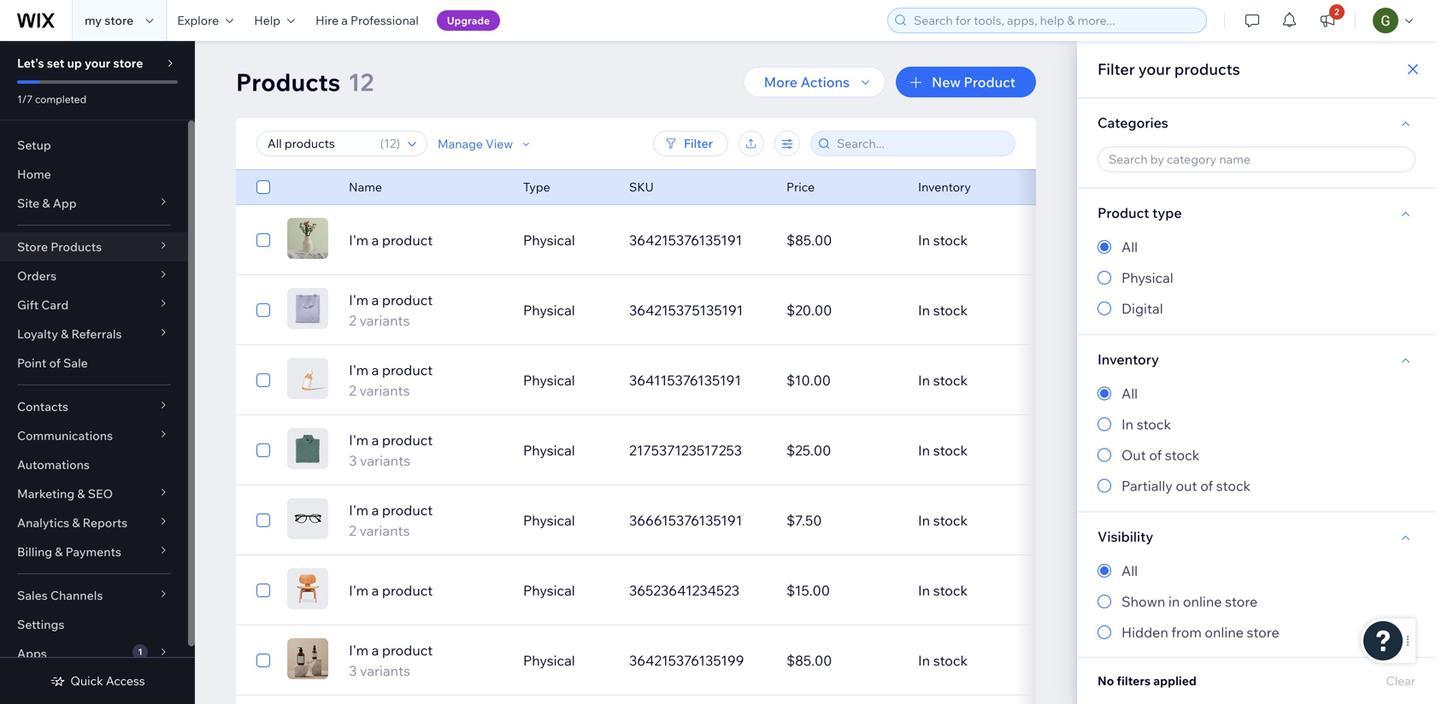 Task type: vqa. For each thing, say whether or not it's contained in the screenshot.
Manage Roles
no



Task type: locate. For each thing, give the bounding box(es) containing it.
$85.00 link for 364215376135191
[[776, 220, 908, 261]]

of inside sidebar element
[[49, 356, 61, 371]]

3 variants from the top
[[360, 452, 410, 469]]

5 i'm from the top
[[349, 502, 368, 519]]

loyalty
[[17, 327, 58, 341]]

2 variants from the top
[[359, 382, 410, 399]]

in stock link for 364215375135191
[[908, 290, 1065, 331]]

products up orders dropdown button
[[51, 239, 102, 254]]

inventory down search... field
[[918, 180, 971, 194]]

7 physical link from the top
[[513, 640, 619, 681]]

3 product from the top
[[382, 362, 433, 379]]

physical
[[523, 232, 575, 249], [1122, 269, 1173, 286], [523, 302, 575, 319], [523, 372, 575, 389], [523, 442, 575, 459], [523, 512, 575, 529], [523, 582, 575, 599], [523, 652, 575, 669]]

1 i'm a product link from the top
[[339, 230, 513, 250]]

$10.00
[[786, 372, 831, 389]]

i'm for 217537123517253
[[349, 432, 368, 449]]

364115376135191
[[629, 372, 741, 389]]

variants for 364215375135191
[[359, 312, 410, 329]]

of right 'out'
[[1200, 477, 1213, 495]]

applied
[[1153, 674, 1197, 689]]

stock for 36523641234523
[[933, 582, 968, 599]]

shown in online store
[[1122, 593, 1258, 610]]

6 in stock link from the top
[[908, 570, 1065, 611]]

2 vertical spatial option group
[[1098, 561, 1416, 643]]

5 physical link from the top
[[513, 500, 619, 541]]

& right billing
[[55, 545, 63, 559]]

i'm a product for 364215376135191
[[349, 232, 433, 249]]

1 horizontal spatial your
[[1138, 59, 1171, 79]]

& for loyalty
[[61, 327, 69, 341]]

option group
[[1098, 237, 1416, 319], [1098, 383, 1416, 496], [1098, 561, 1416, 643]]

variants
[[359, 312, 410, 329], [359, 382, 410, 399], [360, 452, 410, 469], [359, 522, 410, 539], [360, 662, 410, 680]]

your left products
[[1138, 59, 1171, 79]]

1 horizontal spatial product
[[1098, 204, 1149, 221]]

site & app button
[[0, 189, 188, 218]]

1 vertical spatial all
[[1122, 385, 1138, 402]]

$85.00 down "$15.00"
[[786, 652, 832, 669]]

& for analytics
[[72, 515, 80, 530]]

0 horizontal spatial product
[[964, 74, 1016, 91]]

store down "my store"
[[113, 56, 143, 71]]

3 physical link from the top
[[513, 360, 619, 401]]

out of stock
[[1122, 447, 1200, 464]]

price
[[786, 180, 815, 194]]

4 i'm from the top
[[349, 432, 368, 449]]

$85.00 for 364215376135199
[[786, 652, 832, 669]]

& for marketing
[[77, 486, 85, 501]]

3 for 364215376135199
[[349, 662, 357, 680]]

1 vertical spatial products
[[51, 239, 102, 254]]

0 horizontal spatial products
[[51, 239, 102, 254]]

2 i'm a product 2 variants from the top
[[349, 362, 433, 399]]

0 vertical spatial i'm a product link
[[339, 230, 513, 250]]

let's set up your store
[[17, 56, 143, 71]]

$85.00 link down price
[[776, 220, 908, 261]]

& right site
[[42, 196, 50, 211]]

in for 364215376135199
[[918, 652, 930, 669]]

1 option group from the top
[[1098, 237, 1416, 319]]

filter for filter your products
[[1098, 59, 1135, 79]]

setup
[[17, 138, 51, 153]]

0 vertical spatial i'm a product 2 variants
[[349, 291, 433, 329]]

1 vertical spatial online
[[1205, 624, 1244, 641]]

217537123517253 link
[[619, 430, 776, 471]]

orders button
[[0, 262, 188, 291]]

inventory
[[918, 180, 971, 194], [1098, 351, 1159, 368]]

your right up
[[85, 56, 111, 71]]

2 all from the top
[[1122, 385, 1138, 402]]

0 vertical spatial $85.00 link
[[776, 220, 908, 261]]

product for 217537123517253
[[382, 432, 433, 449]]

& inside dropdown button
[[61, 327, 69, 341]]

1 all from the top
[[1122, 238, 1138, 256]]

site & app
[[17, 196, 77, 211]]

store up hidden from online store
[[1225, 593, 1258, 610]]

i'm a product 2 variants
[[349, 291, 433, 329], [349, 362, 433, 399], [349, 502, 433, 539]]

1 vertical spatial inventory
[[1098, 351, 1159, 368]]

1 horizontal spatial inventory
[[1098, 351, 1159, 368]]

analytics
[[17, 515, 69, 530]]

product left type
[[1098, 204, 1149, 221]]

0 vertical spatial $85.00
[[786, 232, 832, 249]]

filter inside button
[[684, 136, 713, 151]]

2 $85.00 link from the top
[[776, 640, 908, 681]]

stock for 364215375135191
[[933, 302, 968, 319]]

2 product from the top
[[382, 291, 433, 309]]

online
[[1183, 593, 1222, 610], [1205, 624, 1244, 641]]

in for 364115376135191
[[918, 372, 930, 389]]

$85.00 link down $15.00 link
[[776, 640, 908, 681]]

1 i'm a product from the top
[[349, 232, 433, 249]]

0 vertical spatial option group
[[1098, 237, 1416, 319]]

None checkbox
[[256, 230, 270, 250], [256, 300, 270, 321], [256, 510, 270, 531], [256, 580, 270, 601], [256, 230, 270, 250], [256, 300, 270, 321], [256, 510, 270, 531], [256, 580, 270, 601]]

1 i'm a product 3 variants from the top
[[349, 432, 433, 469]]

my store
[[85, 13, 134, 28]]

online right in
[[1183, 593, 1222, 610]]

all for in stock
[[1122, 385, 1138, 402]]

12 down hire a professional link
[[348, 67, 374, 97]]

&
[[42, 196, 50, 211], [61, 327, 69, 341], [77, 486, 85, 501], [72, 515, 80, 530], [55, 545, 63, 559]]

physical link for 364215375135191
[[513, 290, 619, 331]]

0 vertical spatial 12
[[348, 67, 374, 97]]

1 vertical spatial 3
[[349, 662, 357, 680]]

4 product from the top
[[382, 432, 433, 449]]

no
[[1098, 674, 1114, 689]]

7 i'm from the top
[[349, 642, 368, 659]]

0 vertical spatial inventory
[[918, 180, 971, 194]]

manage view
[[438, 136, 513, 151]]

physical link for 364215376135199
[[513, 640, 619, 681]]

of right "out"
[[1149, 447, 1162, 464]]

0 vertical spatial product
[[964, 74, 1016, 91]]

communications
[[17, 428, 113, 443]]

3
[[349, 452, 357, 469], [349, 662, 357, 680]]

3 all from the top
[[1122, 562, 1138, 580]]

0 horizontal spatial your
[[85, 56, 111, 71]]

1 physical link from the top
[[513, 220, 619, 261]]

366615376135191
[[629, 512, 742, 529]]

1 horizontal spatial 12
[[384, 136, 396, 151]]

1 3 from the top
[[349, 452, 357, 469]]

1 in stock link from the top
[[908, 220, 1065, 261]]

all for physical
[[1122, 238, 1138, 256]]

1 variants from the top
[[359, 312, 410, 329]]

store right from
[[1247, 624, 1279, 641]]

Search... field
[[832, 132, 1010, 156]]

in stock link for 366615376135191
[[908, 500, 1065, 541]]

in stock for 364115376135191
[[918, 372, 968, 389]]

hidden
[[1122, 624, 1168, 641]]

product inside new product popup button
[[964, 74, 1016, 91]]

3 i'm a product 2 variants from the top
[[349, 502, 433, 539]]

0 vertical spatial products
[[236, 67, 340, 97]]

0 vertical spatial filter
[[1098, 59, 1135, 79]]

in for 364215376135191
[[918, 232, 930, 249]]

$85.00
[[786, 232, 832, 249], [786, 652, 832, 669]]

type
[[523, 180, 550, 194]]

stock
[[933, 232, 968, 249], [933, 302, 968, 319], [933, 372, 968, 389], [1137, 416, 1171, 433], [933, 442, 968, 459], [1165, 447, 1200, 464], [1216, 477, 1251, 495], [933, 512, 968, 529], [933, 582, 968, 599], [933, 652, 968, 669]]

more
[[764, 74, 798, 91]]

5 variants from the top
[[360, 662, 410, 680]]

contacts button
[[0, 392, 188, 421]]

2 option group from the top
[[1098, 383, 1416, 496]]

2 inside button
[[1335, 6, 1339, 17]]

in stock for 217537123517253
[[918, 442, 968, 459]]

0 vertical spatial i'm a product 3 variants
[[349, 432, 433, 469]]

store inside sidebar element
[[113, 56, 143, 71]]

all down product type in the right of the page
[[1122, 238, 1138, 256]]

online for in
[[1183, 593, 1222, 610]]

physical link for 217537123517253
[[513, 430, 619, 471]]

all up "out"
[[1122, 385, 1138, 402]]

marketing
[[17, 486, 75, 501]]

quick access
[[70, 674, 145, 689]]

i'm for 364215375135191
[[349, 291, 368, 309]]

option group for inventory
[[1098, 383, 1416, 496]]

store
[[104, 13, 134, 28], [113, 56, 143, 71], [1225, 593, 1258, 610], [1247, 624, 1279, 641]]

loyalty & referrals
[[17, 327, 122, 341]]

$85.00 down price
[[786, 232, 832, 249]]

site
[[17, 196, 40, 211]]

2 horizontal spatial of
[[1200, 477, 1213, 495]]

1 vertical spatial i'm a product 3 variants
[[349, 642, 433, 680]]

5 product from the top
[[382, 502, 433, 519]]

sidebar element
[[0, 41, 195, 704]]

contacts
[[17, 399, 68, 414]]

1 vertical spatial $85.00
[[786, 652, 832, 669]]

channels
[[50, 588, 103, 603]]

in
[[918, 232, 930, 249], [918, 302, 930, 319], [918, 372, 930, 389], [1122, 416, 1134, 433], [918, 442, 930, 459], [918, 512, 930, 529], [918, 582, 930, 599], [918, 652, 930, 669]]

0 horizontal spatial inventory
[[918, 180, 971, 194]]

7 product from the top
[[382, 642, 433, 659]]

7 in stock link from the top
[[908, 640, 1065, 681]]

1 $85.00 link from the top
[[776, 220, 908, 261]]

no filters applied
[[1098, 674, 1197, 689]]

1 vertical spatial $85.00 link
[[776, 640, 908, 681]]

2 i'm a product 3 variants from the top
[[349, 642, 433, 680]]

4 in stock link from the top
[[908, 430, 1065, 471]]

physical for 364115376135191
[[523, 372, 575, 389]]

0 vertical spatial of
[[49, 356, 61, 371]]

$10.00 link
[[776, 360, 908, 401]]

& right the loyalty
[[61, 327, 69, 341]]

new
[[932, 74, 961, 91]]

0 horizontal spatial of
[[49, 356, 61, 371]]

upgrade button
[[437, 10, 500, 31]]

1 vertical spatial 12
[[384, 136, 396, 151]]

1
[[138, 647, 142, 657]]

12 left manage
[[384, 136, 396, 151]]

$85.00 link
[[776, 220, 908, 261], [776, 640, 908, 681]]

2 i'm a product link from the top
[[339, 580, 513, 601]]

i'm a product 3 variants
[[349, 432, 433, 469], [349, 642, 433, 680]]

& left reports
[[72, 515, 80, 530]]

364215375135191
[[629, 302, 743, 319]]

5 in stock link from the top
[[908, 500, 1065, 541]]

2 vertical spatial i'm a product 2 variants
[[349, 502, 433, 539]]

store right my
[[104, 13, 134, 28]]

2 3 from the top
[[349, 662, 357, 680]]

4 physical link from the top
[[513, 430, 619, 471]]

i'm a product 3 variants for 364215376135199
[[349, 642, 433, 680]]

$20.00
[[786, 302, 832, 319]]

new product button
[[896, 67, 1036, 97]]

of
[[49, 356, 61, 371], [1149, 447, 1162, 464], [1200, 477, 1213, 495]]

3 in stock link from the top
[[908, 360, 1065, 401]]

i'm for 364115376135191
[[349, 362, 368, 379]]

1 vertical spatial filter
[[684, 136, 713, 151]]

1 vertical spatial i'm a product link
[[339, 580, 513, 601]]

2 i'm from the top
[[349, 291, 368, 309]]

1 horizontal spatial of
[[1149, 447, 1162, 464]]

1 i'm a product 2 variants from the top
[[349, 291, 433, 329]]

product right new
[[964, 74, 1016, 91]]

1 vertical spatial i'm a product 2 variants
[[349, 362, 433, 399]]

& inside dropdown button
[[72, 515, 80, 530]]

None checkbox
[[256, 177, 270, 197], [256, 370, 270, 391], [256, 440, 270, 461], [256, 651, 270, 671], [256, 177, 270, 197], [256, 370, 270, 391], [256, 440, 270, 461], [256, 651, 270, 671]]

2 vertical spatial all
[[1122, 562, 1138, 580]]

1 $85.00 from the top
[[786, 232, 832, 249]]

2 $85.00 from the top
[[786, 652, 832, 669]]

all
[[1122, 238, 1138, 256], [1122, 385, 1138, 402], [1122, 562, 1138, 580]]

analytics & reports
[[17, 515, 128, 530]]

2
[[1335, 6, 1339, 17], [349, 312, 356, 329], [349, 382, 356, 399], [349, 522, 356, 539]]

2 in stock link from the top
[[908, 290, 1065, 331]]

1 vertical spatial product
[[1098, 204, 1149, 221]]

of for point
[[49, 356, 61, 371]]

0 vertical spatial all
[[1122, 238, 1138, 256]]

3 i'm from the top
[[349, 362, 368, 379]]

& left seo
[[77, 486, 85, 501]]

in
[[1168, 593, 1180, 610]]

your inside sidebar element
[[85, 56, 111, 71]]

inventory down the digital
[[1098, 351, 1159, 368]]

i'm a product 2 variants for 366615376135191
[[349, 502, 433, 539]]

6 physical link from the top
[[513, 570, 619, 611]]

all up shown
[[1122, 562, 1138, 580]]

billing & payments button
[[0, 538, 188, 567]]

2 physical link from the top
[[513, 290, 619, 331]]

0 vertical spatial i'm a product
[[349, 232, 433, 249]]

online right from
[[1205, 624, 1244, 641]]

variants for 217537123517253
[[360, 452, 410, 469]]

$25.00 link
[[776, 430, 908, 471]]

4 variants from the top
[[359, 522, 410, 539]]

0 vertical spatial 3
[[349, 452, 357, 469]]

2 i'm a product from the top
[[349, 582, 433, 599]]

2 for 364215375135191
[[349, 312, 356, 329]]

actions
[[801, 74, 850, 91]]

366615376135191 link
[[619, 500, 776, 541]]

filter for filter
[[684, 136, 713, 151]]

products down help 'button'
[[236, 67, 340, 97]]

in stock link for 364115376135191
[[908, 360, 1065, 401]]

0 vertical spatial online
[[1183, 593, 1222, 610]]

of left the sale
[[49, 356, 61, 371]]

in for 366615376135191
[[918, 512, 930, 529]]

364215376135191
[[629, 232, 742, 249]]

i'm a product link for 36523641234523
[[339, 580, 513, 601]]

3 option group from the top
[[1098, 561, 1416, 643]]

3 for 217537123517253
[[349, 452, 357, 469]]

1 vertical spatial option group
[[1098, 383, 1416, 496]]

1 horizontal spatial filter
[[1098, 59, 1135, 79]]

physical link for 36523641234523
[[513, 570, 619, 611]]

0 horizontal spatial 12
[[348, 67, 374, 97]]

1 vertical spatial i'm a product
[[349, 582, 433, 599]]

1 vertical spatial of
[[1149, 447, 1162, 464]]

physical link for 364115376135191
[[513, 360, 619, 401]]

364215376135199 link
[[619, 640, 776, 681]]

physical for 217537123517253
[[523, 442, 575, 459]]

Unsaved view field
[[262, 132, 375, 156]]

explore
[[177, 13, 219, 28]]

0 horizontal spatial filter
[[684, 136, 713, 151]]



Task type: describe. For each thing, give the bounding box(es) containing it.
i'm a product 2 variants for 364215375135191
[[349, 291, 433, 329]]

in stock for 364215376135191
[[918, 232, 968, 249]]

type
[[1152, 204, 1182, 221]]

home link
[[0, 160, 188, 189]]

364215376135191 link
[[619, 220, 776, 261]]

reports
[[83, 515, 128, 530]]

out
[[1122, 447, 1146, 464]]

variants for 366615376135191
[[359, 522, 410, 539]]

billing & payments
[[17, 545, 121, 559]]

gift card
[[17, 297, 69, 312]]

physical link for 364215376135191
[[513, 220, 619, 261]]

manage
[[438, 136, 483, 151]]

orders
[[17, 268, 57, 283]]

2 for 364115376135191
[[349, 382, 356, 399]]

stock for 364215376135199
[[933, 652, 968, 669]]

2 vertical spatial of
[[1200, 477, 1213, 495]]

more actions
[[764, 74, 850, 91]]

12 for ( 12 )
[[384, 136, 396, 151]]

all for shown in online store
[[1122, 562, 1138, 580]]

1/7
[[17, 93, 33, 106]]

variants for 364115376135191
[[359, 382, 410, 399]]

sales
[[17, 588, 48, 603]]

sales channels button
[[0, 581, 188, 610]]

product for 364215376135199
[[382, 642, 433, 659]]

new product
[[932, 74, 1016, 91]]

physical inside option group
[[1122, 269, 1173, 286]]

point
[[17, 356, 46, 371]]

1/7 completed
[[17, 93, 86, 106]]

sales channels
[[17, 588, 103, 603]]

in stock for 364215376135199
[[918, 652, 968, 669]]

let's
[[17, 56, 44, 71]]

in stock link for 217537123517253
[[908, 430, 1065, 471]]

online for from
[[1205, 624, 1244, 641]]

12 for products 12
[[348, 67, 374, 97]]

billing
[[17, 545, 52, 559]]

sale
[[63, 356, 88, 371]]

of for out
[[1149, 447, 1162, 464]]

in for 364215375135191
[[918, 302, 930, 319]]

settings link
[[0, 610, 188, 639]]

sku
[[629, 180, 654, 194]]

view
[[486, 136, 513, 151]]

in stock link for 364215376135191
[[908, 220, 1065, 261]]

$20.00 link
[[776, 290, 908, 331]]

upgrade
[[447, 14, 490, 27]]

in for 217537123517253
[[918, 442, 930, 459]]

stock for 364215376135191
[[933, 232, 968, 249]]

$85.00 for 364215376135191
[[786, 232, 832, 249]]

i'm a product 2 variants for 364115376135191
[[349, 362, 433, 399]]

partially
[[1122, 477, 1173, 495]]

automations link
[[0, 450, 188, 480]]

36523641234523 link
[[619, 570, 776, 611]]

i'm a product link for 364215376135191
[[339, 230, 513, 250]]

physical link for 366615376135191
[[513, 500, 619, 541]]

physical for 366615376135191
[[523, 512, 575, 529]]

variants for 364215376135199
[[360, 662, 410, 680]]

i'm a product 3 variants for 217537123517253
[[349, 432, 433, 469]]

in inside option group
[[1122, 416, 1134, 433]]

store products button
[[0, 233, 188, 262]]

filter your products
[[1098, 59, 1240, 79]]

filters
[[1117, 674, 1151, 689]]

in stock link for 364215376135199
[[908, 640, 1065, 681]]

(
[[380, 136, 384, 151]]

in stock link for 36523641234523
[[908, 570, 1065, 611]]

physical for 364215376135199
[[523, 652, 575, 669]]

product for 366615376135191
[[382, 502, 433, 519]]

up
[[67, 56, 82, 71]]

in stock for 366615376135191
[[918, 512, 968, 529]]

physical for 364215375135191
[[523, 302, 575, 319]]

gift card button
[[0, 291, 188, 320]]

setup link
[[0, 131, 188, 160]]

1 i'm from the top
[[349, 232, 368, 249]]

store products
[[17, 239, 102, 254]]

in for 36523641234523
[[918, 582, 930, 599]]

hire a professional
[[315, 13, 419, 28]]

$7.50 link
[[776, 500, 908, 541]]

communications button
[[0, 421, 188, 450]]

set
[[47, 56, 64, 71]]

$7.50
[[786, 512, 822, 529]]

name
[[349, 180, 382, 194]]

visibility
[[1098, 528, 1153, 545]]

$25.00
[[786, 442, 831, 459]]

help button
[[244, 0, 305, 41]]

option group for visibility
[[1098, 561, 1416, 643]]

product type
[[1098, 204, 1182, 221]]

hire
[[315, 13, 339, 28]]

364215375135191 link
[[619, 290, 776, 331]]

out
[[1176, 477, 1197, 495]]

in stock for 364215375135191
[[918, 302, 968, 319]]

2 button
[[1309, 0, 1346, 41]]

$85.00 link for 364215376135199
[[776, 640, 908, 681]]

card
[[41, 297, 69, 312]]

Search for tools, apps, help & more... field
[[909, 9, 1201, 32]]

Search by category name field
[[1104, 147, 1410, 171]]

marketing & seo
[[17, 486, 113, 501]]

products
[[1174, 59, 1240, 79]]

i'm for 364215376135199
[[349, 642, 368, 659]]

completed
[[35, 93, 86, 106]]

& for site
[[42, 196, 50, 211]]

$15.00 link
[[776, 570, 908, 611]]

1 product from the top
[[382, 232, 433, 249]]

36523641234523
[[629, 582, 739, 599]]

( 12 )
[[380, 136, 400, 151]]

marketing & seo button
[[0, 480, 188, 509]]

product for 364115376135191
[[382, 362, 433, 379]]

physical for 36523641234523
[[523, 582, 575, 599]]

help
[[254, 13, 280, 28]]

filter button
[[653, 131, 728, 156]]

in stock for 36523641234523
[[918, 582, 968, 599]]

payments
[[66, 545, 121, 559]]

1 horizontal spatial products
[[236, 67, 340, 97]]

seo
[[88, 486, 113, 501]]

quick access button
[[50, 674, 145, 689]]

categories
[[1098, 114, 1168, 131]]

point of sale link
[[0, 349, 188, 378]]

option group for product type
[[1098, 237, 1416, 319]]

home
[[17, 167, 51, 182]]

loyalty & referrals button
[[0, 320, 188, 349]]

& for billing
[[55, 545, 63, 559]]

from
[[1171, 624, 1202, 641]]

stock for 364115376135191
[[933, 372, 968, 389]]

app
[[53, 196, 77, 211]]

referrals
[[71, 327, 122, 341]]

6 i'm from the top
[[349, 582, 368, 599]]

2 for 366615376135191
[[349, 522, 356, 539]]

6 product from the top
[[382, 582, 433, 599]]

product for 364215375135191
[[382, 291, 433, 309]]

products inside popup button
[[51, 239, 102, 254]]

i'm for 366615376135191
[[349, 502, 368, 519]]

digital
[[1122, 300, 1163, 317]]

hidden from online store
[[1122, 624, 1279, 641]]

apps
[[17, 646, 47, 661]]

stock for 217537123517253
[[933, 442, 968, 459]]

stock for 366615376135191
[[933, 512, 968, 529]]

i'm a product for 36523641234523
[[349, 582, 433, 599]]

analytics & reports button
[[0, 509, 188, 538]]

physical for 364215376135191
[[523, 232, 575, 249]]

)
[[396, 136, 400, 151]]



